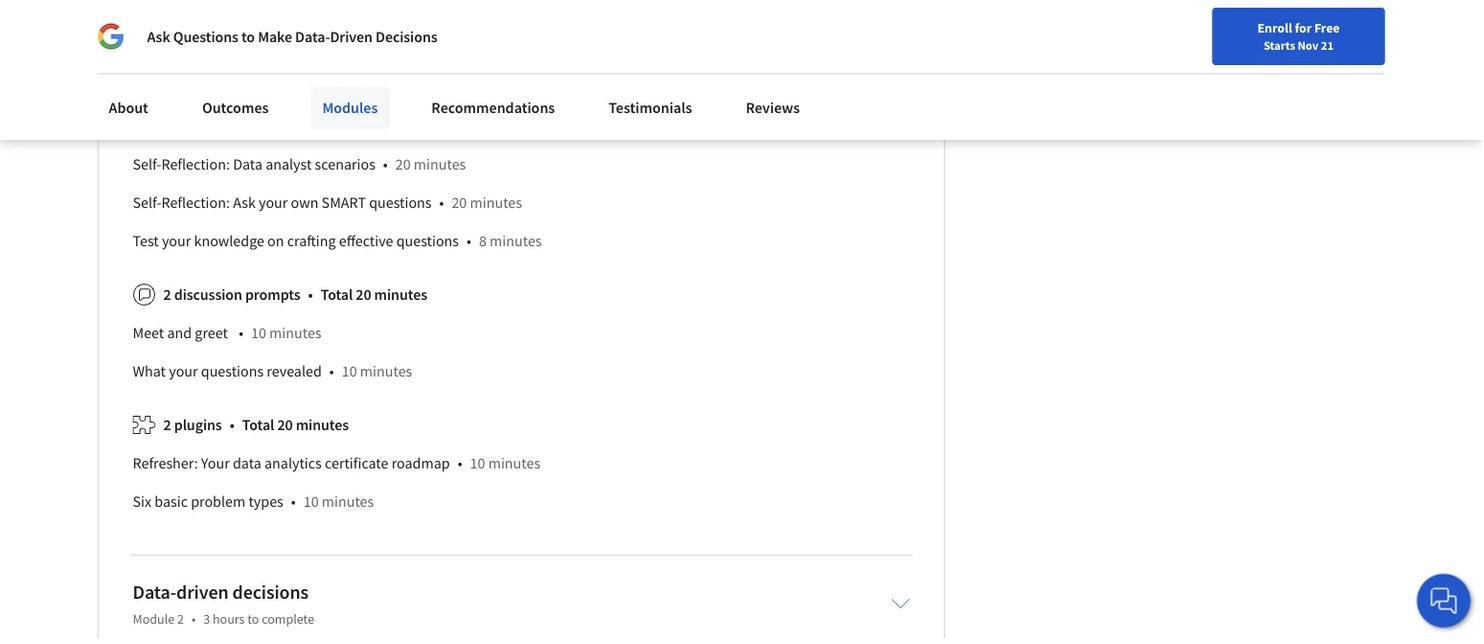 Task type: locate. For each thing, give the bounding box(es) containing it.
test up meet
[[133, 232, 159, 251]]

questions down meet and greet • 10 minutes
[[201, 362, 264, 381]]

1 vertical spatial test
[[133, 117, 159, 136]]

0 vertical spatial on
[[268, 78, 284, 97]]

0 vertical spatial questions
[[369, 193, 432, 213]]

your right about
[[162, 117, 191, 136]]

• total 20 minutes
[[308, 285, 427, 305], [230, 416, 349, 435]]

on for taking
[[268, 78, 284, 97]]

1 vertical spatial ask
[[233, 193, 256, 213]]

on
[[268, 78, 284, 97], [268, 117, 284, 136], [268, 232, 284, 251]]

1 horizontal spatial ask
[[233, 193, 256, 213]]

questions left 8 on the top left
[[396, 232, 459, 251]]

reflection: left data
[[161, 155, 230, 174]]

0 vertical spatial ask
[[147, 27, 170, 46]]

basic
[[155, 492, 188, 512]]

20
[[396, 155, 411, 174], [452, 193, 467, 213], [356, 285, 371, 305], [277, 416, 293, 435]]

0 vertical spatial • total 20 minutes
[[308, 285, 427, 305]]

your for what your questions revealed • 10 minutes
[[169, 362, 198, 381]]

your up discussion at the top of page
[[162, 232, 191, 251]]

analytics
[[265, 454, 322, 473]]

data- up module at bottom
[[133, 580, 176, 604]]

0 vertical spatial with
[[250, 40, 279, 59]]

self-
[[133, 155, 161, 174], [133, 193, 161, 213]]

1 vertical spatial self-
[[133, 193, 161, 213]]

0 horizontal spatial total
[[242, 416, 274, 435]]

with for solving
[[400, 117, 429, 136]]

10 right revealed
[[342, 362, 357, 381]]

1 vertical spatial knowledge
[[194, 117, 264, 136]]

• total 20 minutes down the effective
[[308, 285, 427, 305]]

to left make
[[241, 27, 255, 46]]

your down optional:
[[162, 78, 191, 97]]

on left "taking"
[[268, 78, 284, 97]]

starts
[[1264, 37, 1296, 53]]

reflection: up discussion at the top of page
[[161, 193, 230, 213]]

0 vertical spatial test
[[133, 78, 159, 97]]

3 knowledge from the top
[[194, 232, 264, 251]]

2 vertical spatial with
[[400, 117, 429, 136]]

test your knowledge on crafting effective questions • 8 minutes
[[133, 232, 542, 251]]

scenarios
[[315, 155, 376, 174]]

8
[[479, 232, 487, 251]]

6
[[480, 117, 488, 136]]

refresher:
[[133, 454, 198, 473]]

with
[[250, 40, 279, 59], [374, 78, 402, 97], [400, 117, 429, 136]]

discussion
[[174, 285, 242, 305]]

greet
[[195, 324, 228, 343]]

10
[[251, 324, 266, 343], [342, 362, 357, 381], [470, 454, 485, 473], [304, 492, 319, 512]]

2 self- from the top
[[133, 193, 161, 213]]

2 left 3 at bottom
[[177, 610, 184, 628]]

hours
[[213, 610, 245, 628]]

1 vertical spatial 2
[[163, 416, 171, 435]]

0 vertical spatial reflection:
[[161, 155, 230, 174]]

on left solving
[[268, 117, 284, 136]]

your
[[162, 78, 191, 97], [162, 117, 191, 136], [259, 193, 288, 213], [162, 232, 191, 251], [169, 362, 198, 381]]

with right action
[[374, 78, 402, 97]]

2 up and
[[163, 285, 171, 305]]

0 vertical spatial to
[[241, 27, 255, 46]]

minutes
[[491, 117, 543, 136], [414, 155, 466, 174], [470, 193, 522, 213], [490, 232, 542, 251], [374, 285, 427, 305], [269, 324, 322, 343], [360, 362, 412, 381], [296, 416, 349, 435], [488, 454, 541, 473], [322, 492, 374, 512]]

2 knowledge from the top
[[194, 117, 264, 136]]

ask left questions
[[147, 27, 170, 46]]

revealed
[[267, 362, 322, 381]]

2 reflection: from the top
[[161, 193, 230, 213]]

decisions
[[376, 27, 438, 46]]

test for test your knowledge on taking action with data
[[133, 78, 159, 97]]

0 vertical spatial 2
[[163, 285, 171, 305]]

your for test your knowledge on solving problems with data
[[162, 117, 191, 136]]

1 test from the top
[[133, 78, 159, 97]]

enroll
[[1258, 19, 1293, 36]]

1 reflection: from the top
[[161, 155, 230, 174]]

questions up the effective
[[369, 193, 432, 213]]

knowledge
[[194, 78, 264, 97], [194, 117, 264, 136], [194, 232, 264, 251]]

test up about
[[133, 78, 159, 97]]

1 self- from the top
[[133, 155, 161, 174]]

knowledge for solving
[[194, 117, 264, 136]]

minutes right 8 on the top left
[[490, 232, 542, 251]]

free
[[1315, 19, 1340, 36]]

0 horizontal spatial ask
[[147, 27, 170, 46]]

2 on from the top
[[268, 117, 284, 136]]

six basic problem types • 10 minutes
[[133, 492, 374, 512]]

data right 'your'
[[233, 454, 261, 473]]

0 vertical spatial data-
[[295, 27, 330, 46]]

1 vertical spatial questions
[[396, 232, 459, 251]]

modules
[[322, 98, 378, 117]]

1 vertical spatial data-
[[133, 580, 176, 604]]

• total 20 minutes up analytics
[[230, 416, 349, 435]]

knowledge up outcomes
[[194, 78, 264, 97]]

about link
[[97, 86, 160, 128]]

for
[[1295, 19, 1312, 36]]

analytics?
[[313, 40, 377, 59]]

knowledge up 2 discussion prompts on the left
[[194, 232, 264, 251]]

data down our
[[405, 78, 434, 97]]

2
[[163, 285, 171, 305], [163, 416, 171, 435], [177, 610, 184, 628]]

2 vertical spatial 2
[[177, 610, 184, 628]]

your
[[201, 454, 230, 473]]

• inside data-driven decisions module 2 • 3 hours to complete
[[192, 610, 196, 628]]

outcomes link
[[191, 86, 280, 128]]

to
[[241, 27, 255, 46], [248, 610, 259, 628]]

test your knowledge on taking action with data
[[133, 78, 434, 97]]

3 on from the top
[[268, 232, 284, 251]]

testimonials link
[[597, 86, 704, 128]]

0 vertical spatial self-
[[133, 155, 161, 174]]

1 vertical spatial to
[[248, 610, 259, 628]]

module
[[133, 610, 175, 628]]

ask down data
[[233, 193, 256, 213]]

1 vertical spatial total
[[242, 416, 274, 435]]

ask
[[147, 27, 170, 46], [233, 193, 256, 213]]

total
[[321, 285, 353, 305], [242, 416, 274, 435]]

1 vertical spatial reflection:
[[161, 193, 230, 213]]

data left 6
[[432, 117, 460, 136]]

on left crafting
[[268, 232, 284, 251]]

1 vertical spatial • total 20 minutes
[[230, 416, 349, 435]]

0 vertical spatial knowledge
[[194, 78, 264, 97]]

2 vertical spatial test
[[133, 232, 159, 251]]

data- inside data-driven decisions module 2 • 3 hours to complete
[[133, 580, 176, 604]]

total for 2 discussion prompts
[[321, 285, 353, 305]]

self-reflection: ask your own smart questions • 20 minutes
[[133, 193, 522, 213]]

reflection: for data
[[161, 155, 230, 174]]

and
[[167, 324, 192, 343]]

plugins
[[174, 416, 222, 435]]

your left own
[[259, 193, 288, 213]]

reflection: for ask
[[161, 193, 230, 213]]

problem
[[191, 492, 246, 512]]

0 horizontal spatial data-
[[133, 580, 176, 604]]

minutes up revealed
[[269, 324, 322, 343]]

knowledge up data
[[194, 117, 264, 136]]

reviews
[[746, 98, 800, 117]]

None search field
[[273, 12, 695, 50]]

data- right make
[[295, 27, 330, 46]]

to right the hours
[[248, 610, 259, 628]]

total up analytics
[[242, 416, 274, 435]]

1 horizontal spatial total
[[321, 285, 353, 305]]

certificate
[[325, 454, 389, 473]]

total down test your knowledge on crafting effective questions • 8 minutes
[[321, 285, 353, 305]]

10 down analytics
[[304, 492, 319, 512]]

2 left plugins
[[163, 416, 171, 435]]

2 vertical spatial on
[[268, 232, 284, 251]]

2 vertical spatial knowledge
[[194, 232, 264, 251]]

decisions
[[232, 580, 309, 604]]

data-
[[295, 27, 330, 46], [133, 580, 176, 604]]

• total 20 minutes for 2 plugins
[[230, 416, 349, 435]]

knowledge for crafting
[[194, 232, 264, 251]]

data
[[282, 40, 310, 59], [405, 78, 434, 97], [432, 117, 460, 136], [233, 454, 261, 473]]

with right problems on the left top of page
[[400, 117, 429, 136]]

to inside data-driven decisions module 2 • 3 hours to complete
[[248, 610, 259, 628]]

reflection:
[[161, 155, 230, 174], [161, 193, 230, 213]]

what your questions revealed • 10 minutes
[[133, 362, 412, 381]]

1 on from the top
[[268, 78, 284, 97]]

with up test your knowledge on taking action with data
[[250, 40, 279, 59]]

test your knowledge on solving problems with data
[[133, 117, 460, 136]]

0 vertical spatial total
[[321, 285, 353, 305]]

prompts
[[245, 285, 300, 305]]

3
[[203, 610, 210, 628]]

knowledge for taking
[[194, 78, 264, 97]]

menu item
[[1080, 19, 1204, 81]]

6 minutes
[[480, 117, 543, 136]]

2 test from the top
[[133, 117, 159, 136]]

test down optional:
[[133, 117, 159, 136]]

1 knowledge from the top
[[194, 78, 264, 97]]

own
[[291, 193, 319, 213]]

•
[[383, 155, 388, 174], [439, 193, 444, 213], [467, 232, 471, 251], [308, 285, 313, 305], [239, 324, 243, 343], [330, 362, 334, 381], [230, 416, 235, 435], [458, 454, 462, 473], [291, 492, 296, 512], [192, 610, 196, 628]]

1 vertical spatial with
[[374, 78, 402, 97]]

test
[[133, 78, 159, 97], [133, 117, 159, 136], [133, 232, 159, 251]]

solving
[[287, 117, 333, 136]]

your right what
[[169, 362, 198, 381]]

questions
[[369, 193, 432, 213], [396, 232, 459, 251], [201, 362, 264, 381]]

1 vertical spatial on
[[268, 117, 284, 136]]



Task type: describe. For each thing, give the bounding box(es) containing it.
effective
[[339, 232, 393, 251]]

on for crafting
[[268, 232, 284, 251]]

familiar
[[195, 40, 247, 59]]

diagnostic
[[438, 40, 505, 59]]

taking
[[287, 78, 327, 97]]

2 inside data-driven decisions module 2 • 3 hours to complete
[[177, 610, 184, 628]]

six
[[133, 492, 152, 512]]

minutes right revealed
[[360, 362, 412, 381]]

modules link
[[311, 86, 389, 128]]

data up "taking"
[[282, 40, 310, 59]]

quiz
[[508, 40, 535, 59]]

minutes up the refresher: your data analytics certificate roadmap • 10 minutes
[[296, 416, 349, 435]]

optional: familiar with data analytics? take our diagnostic quiz
[[133, 40, 538, 59]]

what
[[133, 362, 166, 381]]

google image
[[97, 23, 124, 50]]

refresher: your data analytics certificate roadmap • 10 minutes
[[133, 454, 541, 473]]

test for test your knowledge on solving problems with data
[[133, 117, 159, 136]]

outcomes
[[202, 98, 269, 117]]

reviews link
[[735, 86, 812, 128]]

1 horizontal spatial data-
[[295, 27, 330, 46]]

self-reflection: data analyst scenarios • 20 minutes
[[133, 155, 466, 174]]

2 for 2 plugins
[[163, 416, 171, 435]]

• total 20 minutes for 2 discussion prompts
[[308, 285, 427, 305]]

21
[[1321, 37, 1334, 53]]

action
[[330, 78, 371, 97]]

about
[[109, 98, 148, 117]]

complete
[[262, 610, 314, 628]]

with for taking
[[374, 78, 402, 97]]

questions for test your knowledge on crafting effective questions
[[396, 232, 459, 251]]

minutes up 8 on the top left
[[470, 193, 522, 213]]

2 for 2 discussion prompts
[[163, 285, 171, 305]]

10 right roadmap
[[470, 454, 485, 473]]

smart
[[322, 193, 366, 213]]

on for solving
[[268, 117, 284, 136]]

3 test from the top
[[133, 232, 159, 251]]

chat with us image
[[1429, 586, 1460, 616]]

minutes down the effective
[[374, 285, 427, 305]]

hide info about module content region
[[133, 0, 910, 529]]

your for test your knowledge on taking action with data
[[162, 78, 191, 97]]

nov
[[1298, 37, 1319, 53]]

problems
[[336, 117, 397, 136]]

questions for self-reflection: ask your own smart questions
[[369, 193, 432, 213]]

recommendations link
[[420, 86, 567, 128]]

data-driven decisions module 2 • 3 hours to complete
[[133, 580, 314, 628]]

ask questions to make data-driven decisions
[[147, 27, 438, 46]]

2 vertical spatial questions
[[201, 362, 264, 381]]

total for 2 plugins
[[242, 416, 274, 435]]

self- for self-reflection: ask your own smart questions
[[133, 193, 161, 213]]

take
[[380, 40, 410, 59]]

meet and greet • 10 minutes
[[133, 324, 322, 343]]

optional:
[[133, 40, 192, 59]]

show notifications image
[[1224, 24, 1247, 47]]

analyst
[[266, 155, 312, 174]]

roadmap
[[392, 454, 450, 473]]

minutes down recommendations link
[[414, 155, 466, 174]]

data
[[233, 155, 263, 174]]

recommendations
[[432, 98, 555, 117]]

minutes down 'certificate' on the left bottom of the page
[[322, 492, 374, 512]]

crafting
[[287, 232, 336, 251]]

driven
[[330, 27, 373, 46]]

types
[[249, 492, 284, 512]]

testimonials
[[609, 98, 692, 117]]

ask inside hide info about module content region
[[233, 193, 256, 213]]

minutes right roadmap
[[488, 454, 541, 473]]

driven
[[176, 580, 229, 604]]

10 up what your questions revealed • 10 minutes
[[251, 324, 266, 343]]

our
[[413, 40, 435, 59]]

2 discussion prompts
[[163, 285, 300, 305]]

self- for self-reflection: data analyst scenarios
[[133, 155, 161, 174]]

meet
[[133, 324, 164, 343]]

your for test your knowledge on crafting effective questions • 8 minutes
[[162, 232, 191, 251]]

minutes right 6
[[491, 117, 543, 136]]

questions
[[173, 27, 238, 46]]

make
[[258, 27, 292, 46]]

coursera image
[[23, 16, 145, 46]]

2 plugins
[[163, 416, 222, 435]]

enroll for free starts nov 21
[[1258, 19, 1340, 53]]



Task type: vqa. For each thing, say whether or not it's contained in the screenshot.
Facilities
no



